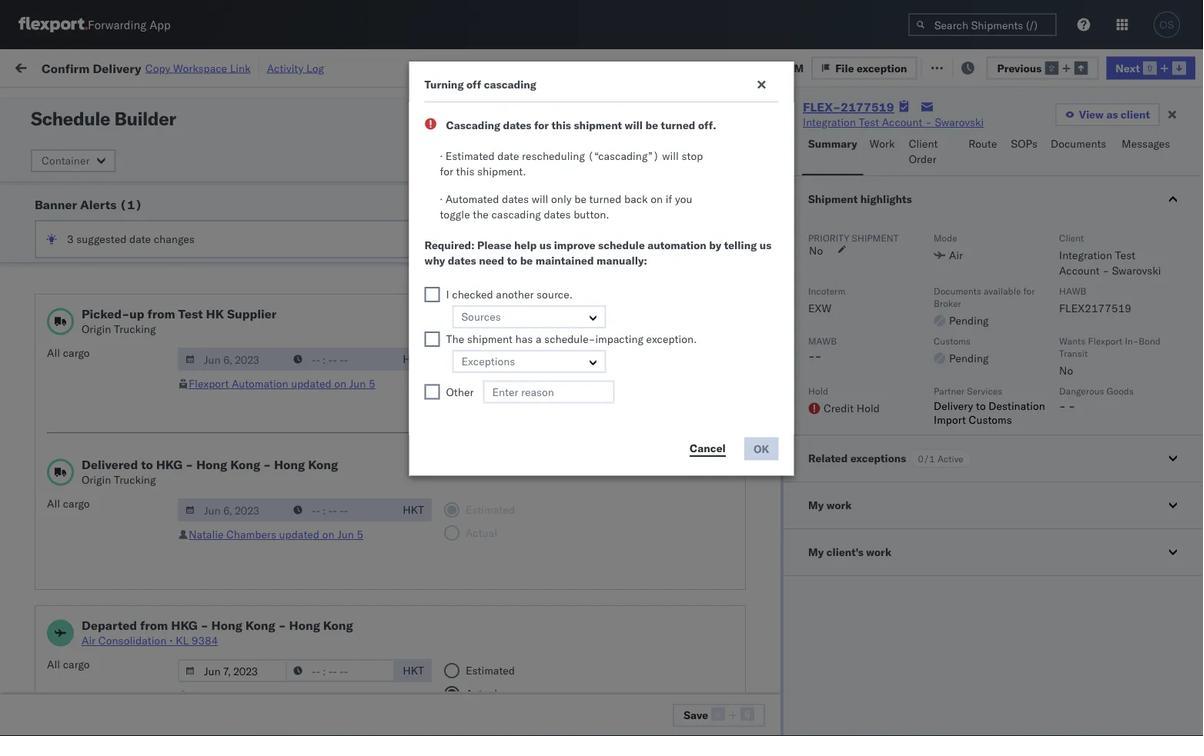 Task type: describe. For each thing, give the bounding box(es) containing it.
schedule delivery appointment button for -
[[35, 187, 189, 204]]

hong right 1:00
[[274, 457, 305, 473]]

pm for 11:59 pm pdt, sep 11, 2023
[[281, 595, 297, 608]]

-- for 9:00 pm pdt, aug 16, 2023
[[1048, 358, 1062, 371]]

hong up 9384 at bottom left
[[211, 618, 242, 633]]

2023 for 1:00 pm pdt, sep 3, 2023
[[355, 459, 382, 473]]

not down old
[[685, 595, 706, 608]]

turned inside the · automated dates will only be turned back on if you toggle the cascading dates button.
[[589, 192, 621, 206]]

only
[[551, 192, 572, 206]]

confirm for 9:00 pm pdt, aug 16, 2023
[[35, 357, 75, 370]]

0 vertical spatial upload customs clearance documents button
[[35, 247, 219, 279]]

client for client name
[[571, 126, 596, 137]]

documents inside documents available for broker
[[934, 285, 981, 297]]

0 horizontal spatial file exception
[[835, 61, 907, 74]]

messages button
[[1116, 130, 1178, 176]]

all for departed
[[47, 658, 60, 672]]

angeles for schedule pickup from los angeles international airport
[[165, 214, 204, 227]]

why
[[425, 254, 445, 267]]

delivery up ready
[[93, 60, 141, 76]]

2221222
[[883, 425, 930, 439]]

international inside schedule pickup from los angeles international airport
[[35, 229, 98, 242]]

5 for delivered to hkg - hong kong - hong kong
[[357, 528, 363, 542]]

natalie chambers updated on jun 28
[[189, 689, 370, 702]]

for up rescheduling
[[534, 119, 549, 132]]

client inside client integration test account - swarovski incoterm exw
[[1059, 232, 1084, 244]]

205 on track
[[353, 60, 416, 73]]

workitem
[[17, 126, 57, 137]]

in
[[229, 95, 238, 107]]

10:00 am pdt, mar 12, 2023
[[248, 324, 397, 337]]

services
[[967, 385, 1002, 397]]

telling
[[724, 239, 757, 252]]

confirm for 9:59 pm pdt, jul 2, 2023
[[35, 417, 75, 430]]

integration test account - karl lagerfeld for 2:59 pm pdt, jun 4, 2023
[[671, 290, 872, 303]]

to inside delivered to hkg - hong kong - hong kong origin trucking
[[141, 457, 153, 473]]

schedule
[[598, 239, 645, 252]]

jun down apr at bottom left
[[337, 528, 354, 542]]

shipment for the shipment has a schedule-impacting exception.
[[467, 333, 513, 346]]

integration test account - swarovski for 9:00 pm pdt, aug 16, 2023
[[671, 358, 852, 371]]

account down integration test account - on ag
[[750, 696, 791, 710]]

the shipment has a schedule-impacting exception.
[[446, 333, 697, 346]]

0 horizontal spatial exception
[[857, 61, 907, 74]]

integration test account - swarovski down 2177519 in the top right of the page
[[803, 115, 984, 129]]

consignee
[[671, 126, 716, 137]]

9:00 pm pdt, aug 16, 2023
[[248, 358, 390, 371]]

2023 for 11:59 pm pdt, sep 11, 2023
[[369, 595, 395, 608]]

use) down solaredge
[[709, 595, 737, 608]]

confirm pickup from o'hare international airport link for 10:00 am pdt, mar 12, 2023
[[35, 314, 219, 345]]

client for client order
[[909, 137, 938, 150]]

(do down old
[[660, 595, 682, 608]]

schedule delivery appointment button for old
[[35, 559, 189, 576]]

hkt for departed from hkg - hong kong - hong kong
[[403, 664, 424, 678]]

swarovski for 2:00 am pdt, aug 17, 2023
[[803, 256, 852, 269]]

confirm for 11:59 pm pdt, sep 11, 2023
[[35, 586, 75, 600]]

pm for 1:30 pm pdt, apr 4, 2023
[[274, 493, 291, 506]]

test for 2:59 pm pdt, jun 4, 2023
[[727, 290, 748, 303]]

resize handle column header for consignee button
[[799, 119, 817, 737]]

stockholm
[[145, 620, 197, 633]]

apple so storage (do not use) up automation
[[571, 222, 737, 236]]

1 limited(test) from the left
[[650, 154, 718, 168]]

(do up not
[[760, 527, 782, 540]]

2023 for 10:00 am pdt, mar 12, 2023
[[370, 324, 397, 337]]

swarovski inside client integration test account - swarovski incoterm exw
[[1112, 264, 1161, 277]]

1 horizontal spatial exception
[[962, 60, 1013, 73]]

-- : -- -- text field
[[286, 348, 395, 371]]

0 vertical spatial at
[[305, 60, 315, 73]]

use) up by
[[709, 222, 737, 236]]

integration for 1:30 pm pdt, apr 4, 2023
[[671, 493, 724, 506]]

2:00 for 2:00 am pdt, aug 17, 2023
[[248, 256, 271, 269]]

international inside confirm pickup from los angeles international airport
[[35, 602, 98, 615]]

import inside partner services delivery to destination import customs
[[934, 413, 966, 427]]

exception.
[[646, 333, 697, 346]]

all for delivered
[[47, 497, 60, 511]]

arlanda
[[35, 635, 74, 649]]

(
[[119, 197, 127, 212]]

will for be
[[625, 119, 643, 132]]

confirm pickup from john f. kennedy international airport link
[[35, 687, 219, 718]]

confirm delivery
[[35, 492, 117, 506]]

cfs for 9:00 pm pdt, aug 16, 2023
[[124, 357, 145, 370]]

aug for 28,
[[321, 222, 342, 236]]

delivery inside partner services delivery to destination import customs
[[934, 399, 973, 413]]

documents for middle upload customs clearance documents link
[[35, 398, 91, 412]]

flexport inside 'wants flexport in-bond transit no'
[[1088, 335, 1123, 347]]

on for delivered to hkg - hong kong - hong kong
[[322, 528, 334, 542]]

jun left 6, on the bottom left of page
[[320, 391, 338, 405]]

1 vertical spatial mode
[[934, 232, 957, 244]]

hong left 1:00
[[196, 457, 227, 473]]

2,
[[337, 425, 347, 439]]

button.
[[574, 208, 609, 221]]

import work
[[130, 60, 194, 73]]

not up automation
[[685, 222, 706, 236]]

2023 for 2:00 am pdt, aug 28, 2023
[[364, 222, 391, 236]]

documents down "view"
[[1051, 137, 1106, 150]]

airport, for arlanda
[[76, 635, 114, 649]]

upload customs clearance documents for upload customs clearance documents link corresponding to bottommost "upload customs clearance documents" button
[[17, 662, 209, 675]]

partner services delivery to destination import customs
[[934, 385, 1045, 427]]

swarovski for 10:00 am pdt, mar 12, 2023
[[803, 324, 852, 337]]

hkt for picked-up from test hk supplier
[[403, 353, 424, 366]]

flexport. image
[[18, 17, 88, 32]]

upload for upload proof of delivery link
[[35, 526, 70, 540]]

2342352
[[883, 527, 930, 540]]

8,
[[343, 527, 353, 540]]

0 horizontal spatial work
[[44, 56, 84, 77]]

manually:
[[597, 254, 647, 267]]

kingdom
[[161, 161, 204, 175]]

all cargo for picked-
[[47, 346, 90, 360]]

banner
[[35, 197, 77, 212]]

work inside button
[[870, 137, 895, 150]]

proof
[[73, 526, 99, 540]]

please
[[477, 239, 511, 252]]

my work inside button
[[808, 499, 852, 512]]

0 horizontal spatial 11,
[[349, 595, 366, 608]]

0 vertical spatial turned
[[661, 119, 695, 132]]

workspace
[[173, 61, 227, 75]]

-- for 2:00 am pdt, aug 28, 2023
[[1048, 222, 1062, 236]]

account up client order
[[882, 115, 923, 129]]

schedule for schedule delivery appointment "button" corresponding to -
[[35, 187, 81, 201]]

0 vertical spatial cascading
[[484, 78, 536, 91]]

use) right you
[[709, 188, 737, 202]]

dates down only
[[544, 208, 571, 221]]

schedule pickup from los angeles international airport button
[[35, 213, 219, 245]]

test for 3:00 pm pdt, jun 6, 2023
[[727, 391, 748, 405]]

stop
[[682, 149, 703, 163]]

flex-2221222
[[850, 425, 930, 439]]

not up use)
[[785, 527, 807, 540]]

import inside 'button'
[[130, 60, 164, 73]]

confirm pickup from los angeles international airport button
[[35, 585, 219, 618]]

074493890280 for 3:00 pm pdt, jun 6, 2023
[[1048, 391, 1129, 405]]

flex2177519
[[1059, 302, 1132, 315]]

work inside 'button'
[[167, 60, 194, 73]]

los for schedule pickup from los angeles international airport
[[145, 214, 162, 227]]

consignee button
[[664, 122, 802, 138]]

chambers for from
[[226, 689, 276, 702]]

2023 for 2:00 am pdt, aug 17, 2023
[[364, 256, 391, 269]]

alerts
[[80, 197, 116, 212]]

mawb
[[808, 335, 837, 347]]

flex- for 2221222
[[850, 425, 883, 439]]

cancel
[[690, 442, 726, 455]]

kong down 11:59 pm pdt, sep 11, 2023
[[323, 618, 353, 633]]

flex- for 2179454
[[850, 391, 883, 405]]

account for 3:00 pm pdt, jun 6, 2023
[[750, 391, 791, 405]]

2072939
[[883, 459, 930, 473]]

0 horizontal spatial hold
[[808, 385, 828, 397]]

container for container
[[42, 154, 90, 167]]

previous
[[997, 61, 1042, 74]]

schedule delivery appointment link for old
[[35, 559, 189, 575]]

test inside picked-up from test hk supplier origin trucking
[[178, 306, 203, 322]]

2329631
[[883, 222, 930, 236]]

highlights
[[860, 192, 912, 206]]

- inside client integration test account - swarovski incoterm exw
[[1103, 264, 1109, 277]]

estimated inside · estimated date rescheduling ("cascading") will stop for this shipment.
[[445, 149, 495, 163]]

1 horizontal spatial shipment
[[574, 119, 622, 132]]

dates inside "required: please help us improve schedule automation by telling us why dates need to be maintained manually:"
[[448, 254, 476, 267]]

angeles for confirm pickup from los angeles international airport
[[159, 586, 198, 600]]

jun left 28
[[337, 689, 354, 702]]

by:
[[56, 94, 71, 108]]

by
[[709, 239, 721, 252]]

confirm inside the confirm pickup from john f. kennedy international airport
[[35, 688, 75, 701]]

origin inside delivered to hkg - hong kong - hong kong origin trucking
[[82, 473, 111, 487]]

exceptions
[[850, 452, 906, 465]]

1
[[127, 197, 135, 212]]

0 vertical spatial clearance
[[119, 247, 169, 261]]

account for 1:00 pm pdt, sep 3, 2023
[[750, 459, 791, 473]]

view as client
[[1079, 108, 1150, 121]]

use) down use)
[[809, 595, 837, 608]]

(do down not
[[760, 595, 782, 608]]

international inside the confirm pickup from john f. kennedy international airport
[[81, 703, 143, 717]]

flex- for 2069495
[[850, 493, 883, 506]]

cascading inside the · automated dates will only be turned back on if you toggle the cascading dates button.
[[491, 208, 541, 221]]

actions
[[1157, 126, 1189, 137]]

another
[[496, 288, 534, 301]]

no inside 'wants flexport in-bond transit no'
[[1059, 364, 1073, 378]]

the
[[473, 208, 489, 221]]

(do right back
[[660, 188, 682, 202]]

aug for 17,
[[321, 256, 342, 269]]

from for 10:00 am pdt, mar 12, 2023's confirm pickup from o'hare international airport link
[[114, 315, 136, 329]]

jun up 10:00 am pdt, mar 12, 2023
[[320, 290, 338, 303]]

flex- for 2329631
[[850, 222, 883, 236]]

schedule pickup from amsterdam airport schiphol, haarlemmermeer, netherlands button
[[35, 281, 219, 326]]

flex-2429971
[[850, 154, 930, 168]]

summary
[[808, 137, 857, 150]]

1 vertical spatial no
[[809, 244, 823, 257]]

priority shipment
[[808, 232, 899, 244]]

from for confirm pickup from john f. kennedy international airport link
[[114, 688, 136, 701]]

delivery up upload proof of delivery
[[78, 492, 117, 506]]

snoozed
[[318, 95, 354, 107]]

0 vertical spatial 11,
[[735, 61, 751, 74]]

for inside · estimated date rescheduling ("cascading") will stop for this shipment.
[[440, 165, 453, 178]]

integration test account - swarovski down integration test account - on ag
[[671, 696, 852, 710]]

2285185
[[883, 188, 930, 202]]

flex id button
[[817, 122, 925, 138]]

heathrow
[[35, 161, 83, 175]]

air inside the departed from hkg - hong kong - hong kong air consolidation • kl 9384
[[82, 634, 96, 648]]

flex-2179454
[[850, 391, 930, 405]]

3,
[[343, 459, 353, 473]]

airport inside schedule pickup from los angeles international airport
[[101, 229, 135, 242]]

confirm pickup from los angeles international airport link
[[35, 585, 219, 616]]

client integration test account - swarovski incoterm exw
[[808, 232, 1161, 315]]

2 unknown from the top
[[248, 662, 296, 676]]

cascading dates for this shipment will be turned off.
[[446, 119, 716, 132]]

copy
[[145, 61, 170, 75]]

apple so storage (do not use) up (do
[[671, 527, 837, 540]]

air consolidation • kl 9384 link
[[82, 633, 353, 649]]

confirm arrival at cfs link for 9:00 pm pdt, aug 16, 2023
[[35, 356, 145, 371]]

upload for upload customs clearance documents link for "upload customs clearance documents" button to the top
[[35, 247, 70, 261]]

0/1 active
[[918, 453, 963, 465]]

delivery right the of
[[115, 526, 154, 540]]

pm right 11:00
[[787, 61, 804, 74]]

•
[[169, 634, 173, 648]]

2023 for 1:30 pm pdt, apr 4, 2023
[[355, 493, 381, 506]]

o'hare for 9:59 pm pdt, jul 2, 2023
[[139, 417, 173, 430]]

confirm pickup from o'hare international airport button for 10:00 am pdt, mar 12, 2023
[[35, 314, 219, 347]]

customs for upload customs clearance documents link for "upload customs clearance documents" button to the top
[[73, 247, 116, 261]]

all for picked-
[[47, 346, 60, 360]]

filtered
[[15, 94, 53, 108]]

1 us from the left
[[539, 239, 551, 252]]

container button
[[31, 149, 116, 172]]

pending for documents available for broker
[[949, 314, 989, 328]]

1 deckers macau limited(test) from the left
[[571, 154, 718, 168]]

apr
[[320, 493, 339, 506]]

account for 9:59 pm pdt, jul 2, 2023
[[750, 425, 791, 439]]

1 vertical spatial estimated
[[466, 664, 515, 678]]

test for 10:00 am pdt, mar 12, 2023
[[727, 324, 748, 337]]

1 vertical spatial hold
[[856, 402, 880, 415]]

flex-2342352
[[850, 527, 930, 540]]

Enter reason text field
[[483, 381, 615, 404]]

international down netherlands on the left of page
[[35, 331, 98, 344]]

kong left 3,
[[308, 457, 338, 473]]

hawb
[[1059, 285, 1087, 297]]

use) up client's
[[809, 527, 837, 540]]

2:00 am pdt, aug 17, 2023
[[248, 256, 391, 269]]

pickup for the 'schedule pickup from london heathrow airport, united kingdom' link at the left of page
[[84, 146, 117, 159]]

destination
[[989, 399, 1045, 413]]

2 vertical spatial clearance
[[101, 662, 150, 675]]

flex-2329631
[[850, 222, 930, 236]]

netherlands
[[35, 312, 96, 326]]

account for 2:59 pm pdt, jun 4, 2023
[[750, 290, 791, 303]]

for left "work,"
[[147, 95, 159, 107]]

sep for 8,
[[321, 527, 341, 540]]

0 horizontal spatial my work
[[15, 56, 84, 77]]

0 horizontal spatial flexport
[[189, 377, 229, 391]]

customs down "broker"
[[934, 335, 971, 347]]

confirm delivery button
[[35, 491, 117, 508]]

apple so storage (do not use) down cascading dates
[[571, 188, 737, 202]]

dates up rescheduling
[[503, 119, 532, 132]]

test for 9:00 pm pdt, aug 16, 2023
[[727, 358, 748, 371]]

not down use)
[[785, 595, 807, 608]]

jun right 'due'
[[715, 61, 732, 74]]

route
[[969, 137, 997, 150]]

resize handle column header for workitem button
[[220, 119, 239, 737]]

delivery left "1"
[[84, 187, 123, 201]]

2 deckers macau limited(test) from the left
[[671, 154, 818, 168]]

flex- for 2093144
[[850, 561, 883, 574]]

blocked,
[[188, 95, 227, 107]]

2023 for 9:59 pm pdt, jul 2, 2023
[[350, 425, 377, 439]]

os button
[[1149, 7, 1185, 42]]

pdt, for 7:00 am pdt, sep 8, 2023
[[294, 527, 319, 540]]

upload customs clearance documents link for bottommost "upload customs clearance documents" button
[[17, 661, 209, 676]]

kong down 9:59
[[230, 457, 260, 473]]

apple so storage (do not use) down (do
[[671, 595, 837, 608]]

1 vertical spatial upload customs clearance documents link
[[35, 382, 219, 413]]

3:00 pm pdt, jun 6, 2023
[[248, 391, 380, 405]]

schedule pickup from london heathrow airport, united kingdom
[[35, 146, 204, 175]]

chambers for to
[[226, 528, 276, 542]]

0 horizontal spatial no
[[361, 95, 373, 107]]

2 -- : -- -- text field from the top
[[286, 660, 395, 683]]

from for schedule pickup from amsterdam airport schiphol, haarlemmermeer, netherlands link
[[120, 281, 142, 295]]

2 vertical spatial work
[[866, 546, 892, 559]]

kong down 11:59
[[245, 618, 275, 633]]

shipment highlights
[[808, 192, 912, 206]]

log
[[306, 61, 324, 75]]



Task type: vqa. For each thing, say whether or not it's contained in the screenshot.
third FLEX-2130387 from the bottom
no



Task type: locate. For each thing, give the bounding box(es) containing it.
hkt for delivered to hkg - hong kong - hong kong
[[403, 503, 424, 517]]

1 confirm arrival at cfs button from the top
[[35, 356, 145, 373]]

flex-2285185 button
[[825, 184, 933, 206], [825, 184, 933, 206]]

integration test account - karl lagerfeld down telling
[[671, 290, 872, 303]]

upload customs clearance documents for upload customs clearance documents link for "upload customs clearance documents" button to the top
[[35, 247, 169, 276]]

2 horizontal spatial client
[[1059, 232, 1084, 244]]

pickup inside confirm pickup from los angeles international airport
[[78, 586, 111, 600]]

to right delivered
[[141, 457, 153, 473]]

confirm arrival at cfs for 9:00
[[35, 357, 145, 370]]

account left credit
[[750, 391, 791, 405]]

date
[[498, 149, 519, 163], [129, 232, 151, 246]]

0 vertical spatial schedule delivery appointment link
[[35, 187, 189, 202]]

2 horizontal spatial work
[[866, 546, 892, 559]]

aug for 16,
[[320, 358, 341, 371]]

customs inside partner services delivery to destination import customs
[[969, 413, 1012, 427]]

0 horizontal spatial us
[[539, 239, 551, 252]]

confirm for 10:00 am pdt, mar 12, 2023
[[35, 315, 75, 329]]

hawb flex2177519
[[1059, 285, 1132, 315]]

3 all cargo from the top
[[47, 658, 90, 672]]

0 horizontal spatial limited(test)
[[650, 154, 718, 168]]

0 vertical spatial my
[[15, 56, 40, 77]]

from inside the confirm pickup from john f. kennedy international airport
[[114, 688, 136, 701]]

-- for 9:59 pm pdt, jul 2, 2023
[[1048, 425, 1062, 439]]

1 horizontal spatial will
[[625, 119, 643, 132]]

id
[[845, 126, 854, 137]]

1 vertical spatial clearance
[[119, 383, 169, 396]]

am up 2:00 am pdt, aug 17, 2023
[[274, 222, 292, 236]]

work up by:
[[44, 56, 84, 77]]

date inside · estimated date rescheduling ("cascading") will stop for this shipment.
[[498, 149, 519, 163]]

4, for apr
[[342, 493, 352, 506]]

pdt, for 9:00 pm pdt, aug 16, 2023
[[293, 358, 318, 371]]

pdt, for 1:00 pm pdt, sep 3, 2023
[[293, 459, 318, 473]]

1 vertical spatial karl
[[803, 391, 823, 405]]

1 vertical spatial confirm pickup from o'hare international airport
[[35, 417, 173, 446]]

2 vertical spatial to
[[141, 457, 153, 473]]

activity
[[267, 61, 304, 75]]

1 horizontal spatial numbers
[[1104, 126, 1142, 137]]

flex- for 2177519
[[803, 99, 841, 115]]

1 mmm d, yyyy text field from the top
[[178, 348, 287, 371]]

0 horizontal spatial date
[[129, 232, 151, 246]]

2 deckers from the left
[[671, 154, 711, 168]]

1 horizontal spatial work
[[870, 137, 895, 150]]

client name
[[571, 126, 623, 137]]

1 vertical spatial confirm arrival at cfs button
[[35, 458, 145, 475]]

pm for 9:59 pm pdt, jul 2, 2023
[[274, 425, 291, 439]]

1 vertical spatial work
[[870, 137, 895, 150]]

9 resize handle column header from the left
[[1175, 119, 1194, 737]]

customs for middle upload customs clearance documents link
[[73, 383, 116, 396]]

so
[[602, 188, 617, 202], [602, 222, 617, 236], [702, 527, 717, 540], [602, 595, 617, 608], [702, 595, 717, 608]]

account inside client integration test account - swarovski incoterm exw
[[1059, 264, 1100, 277]]

estimated up actual
[[466, 664, 515, 678]]

1 horizontal spatial file exception
[[941, 60, 1013, 73]]

schedule-
[[544, 333, 595, 346]]

updated up 3:00 pm pdt, jun 6, 2023
[[291, 377, 331, 391]]

on left 28
[[322, 689, 334, 702]]

1 vertical spatial trucking
[[114, 473, 156, 487]]

(do up automation
[[660, 222, 682, 236]]

account up hawb
[[1059, 264, 1100, 277]]

from for schedule pickup from stockholm arlanda airport, stockholm, sweden "link"
[[120, 620, 142, 633]]

0 vertical spatial confirm arrival at cfs link
[[35, 356, 145, 371]]

schedule for schedule pickup from amsterdam airport schiphol, haarlemmermeer, netherlands button
[[35, 281, 81, 295]]

client order
[[909, 137, 938, 166]]

cascading down name
[[603, 149, 654, 163]]

snooze
[[417, 126, 448, 137]]

2 vertical spatial all cargo
[[47, 658, 90, 672]]

appointment
[[126, 187, 189, 201], [126, 560, 189, 573]]

integration test account - swarovski up cancel on the bottom right of page
[[671, 425, 852, 439]]

save
[[684, 709, 708, 722]]

2 confirm pickup from o'hare international airport link from the top
[[35, 416, 219, 447]]

use)
[[792, 561, 817, 574]]

macau down consignee button
[[714, 154, 747, 168]]

trucking inside delivered to hkg - hong kong - hong kong origin trucking
[[114, 473, 156, 487]]

1 vertical spatial airport,
[[76, 635, 114, 649]]

upload customs clearance documents inside button
[[35, 247, 169, 276]]

integration test account - swarovski
[[803, 115, 984, 129], [671, 256, 852, 269], [671, 324, 852, 337], [671, 358, 852, 371], [671, 425, 852, 439], [671, 459, 852, 473], [671, 493, 852, 506], [671, 696, 852, 710]]

1 deckers from the left
[[571, 154, 611, 168]]

appointment for old solaredge (do not use)
[[126, 560, 189, 573]]

client inside button
[[909, 137, 938, 150]]

lagerfeld for 2:59 pm pdt, jun 4, 2023
[[826, 290, 872, 303]]

shipment for priority shipment
[[852, 232, 899, 244]]

schedule inside schedule pickup from amsterdam airport schiphol, haarlemmermeer, netherlands
[[35, 281, 81, 295]]

pm down "flexport automation updated on jun 5"
[[274, 391, 291, 405]]

1 vertical spatial schedule delivery appointment
[[35, 560, 189, 573]]

angeles inside confirm pickup from los angeles international airport
[[159, 586, 198, 600]]

1 074493890280 from the top
[[1048, 290, 1129, 303]]

1 origin from the top
[[82, 323, 111, 336]]

from inside the departed from hkg - hong kong - hong kong air consolidation • kl 9384
[[140, 618, 168, 633]]

1 all cargo from the top
[[47, 346, 90, 360]]

-- : -- -- text field
[[286, 499, 395, 522], [286, 660, 395, 683]]

back
[[624, 192, 648, 206]]

be inside "required: please help us improve schedule automation by telling us why dates need to be maintained manually:"
[[520, 254, 533, 267]]

i
[[446, 288, 449, 301]]

1 confirm arrival at cfs link from the top
[[35, 356, 145, 371]]

· inside · estimated date rescheduling ("cascading") will stop for this shipment.
[[440, 149, 443, 163]]

2 2:00 from the top
[[248, 256, 271, 269]]

2 natalie from the top
[[189, 689, 224, 702]]

from for schedule pickup from los angeles international airport link
[[120, 214, 142, 227]]

2 horizontal spatial no
[[1059, 364, 1073, 378]]

will inside · estimated date rescheduling ("cascading") will stop for this shipment.
[[662, 149, 679, 163]]

aug left the 17,
[[321, 256, 342, 269]]

9:59 pm pdt, jul 2, 2023
[[248, 425, 377, 439]]

1 confirm pickup from o'hare international airport from the top
[[35, 315, 173, 344]]

2 hkt from the top
[[403, 503, 424, 517]]

1 vertical spatial cascading
[[491, 208, 541, 221]]

priority
[[808, 232, 849, 244]]

confirm inside confirm pickup from los angeles international airport
[[35, 586, 75, 600]]

4 resize handle column header from the left
[[545, 119, 563, 737]]

confirm arrival at cfs button down netherlands on the left of page
[[35, 356, 145, 373]]

pending
[[949, 314, 989, 328], [949, 352, 989, 365]]

1 vertical spatial 5
[[357, 528, 363, 542]]

flex-2177519 link
[[803, 99, 894, 115]]

2 cfs from the top
[[124, 458, 145, 472]]

1 confirm pickup from o'hare international airport link from the top
[[35, 314, 219, 345]]

macau down name
[[614, 154, 647, 168]]

5 for picked-up from test hk supplier
[[369, 377, 375, 391]]

schedule inside schedule pickup from stockholm arlanda airport, stockholm, sweden
[[35, 620, 81, 633]]

1 integration test account - karl lagerfeld from the top
[[671, 290, 872, 303]]

confirm inside confirm delivery link
[[35, 492, 75, 506]]

arrival for 1:00
[[78, 458, 109, 472]]

file exception down search shipments (/) text box
[[941, 60, 1013, 73]]

flex-2069495
[[850, 493, 930, 506]]

1 confirm arrival at cfs from the top
[[35, 357, 145, 370]]

flexport automation updated on jun 5
[[189, 377, 375, 391]]

schedule inside schedule pickup from los angeles international airport
[[35, 214, 81, 227]]

11, down 8,
[[349, 595, 366, 608]]

pickup inside the confirm pickup from john f. kennedy international airport
[[78, 688, 111, 701]]

account for 2:00 am pdt, aug 17, 2023
[[750, 256, 791, 269]]

None checkbox
[[696, 153, 717, 159]]

natalie for to
[[189, 528, 224, 542]]

sep for 3,
[[320, 459, 340, 473]]

11:00
[[754, 61, 784, 74]]

0 vertical spatial import
[[130, 60, 164, 73]]

los inside confirm pickup from los angeles international airport
[[139, 586, 156, 600]]

0 vertical spatial to
[[507, 254, 517, 267]]

airport, inside schedule pickup from london heathrow airport, united kingdom
[[86, 161, 123, 175]]

0 vertical spatial aug
[[321, 222, 342, 236]]

chambers down mmm d, yyyy text box
[[226, 689, 276, 702]]

jun up 6, on the bottom left of page
[[349, 377, 366, 391]]

container up the route
[[948, 120, 990, 131]]

0 horizontal spatial numbers
[[948, 132, 986, 144]]

flex-2093144 button
[[825, 557, 933, 578], [825, 557, 933, 578]]

1 vertical spatial upload customs clearance documents button
[[17, 661, 209, 678]]

1 vertical spatial import
[[934, 413, 966, 427]]

1 vertical spatial 2:00
[[248, 256, 271, 269]]

1 vertical spatial my
[[808, 499, 824, 512]]

1 vertical spatial confirm pickup from o'hare international airport button
[[35, 416, 219, 448]]

0 horizontal spatial to
[[141, 457, 153, 473]]

swarovski for 9:00 pm pdt, aug 16, 2023
[[803, 358, 852, 371]]

in-
[[1125, 335, 1139, 347]]

hkg inside the departed from hkg - hong kong - hong kong air consolidation • kl 9384
[[171, 618, 198, 633]]

international down john
[[81, 703, 143, 717]]

pm for 1:00 pm pdt, sep 3, 2023
[[274, 459, 291, 473]]

confirm arrival at cfs link down netherlands on the left of page
[[35, 356, 145, 371]]

cascading for cascading dates for this shipment will be turned off.
[[446, 119, 500, 132]]

airport, inside schedule pickup from stockholm arlanda airport, stockholm, sweden
[[76, 635, 114, 649]]

pickup for 10:00 am pdt, mar 12, 2023's confirm pickup from o'hare international airport link
[[78, 315, 111, 329]]

0 vertical spatial integration test account - karl lagerfeld
[[671, 290, 872, 303]]

1 vertical spatial cargo
[[63, 497, 90, 511]]

3 hkt from the top
[[403, 664, 424, 678]]

next
[[1116, 61, 1140, 74]]

client inside button
[[571, 126, 596, 137]]

available
[[984, 285, 1021, 297]]

0 vertical spatial be
[[645, 119, 658, 132]]

flexport
[[1088, 335, 1123, 347], [189, 377, 229, 391]]

2 mmm d, yyyy text field from the top
[[178, 499, 287, 522]]

los
[[145, 214, 162, 227], [139, 586, 156, 600]]

documents down the 3
[[35, 263, 91, 276]]

customs for upload customs clearance documents link corresponding to bottommost "upload customs clearance documents" button
[[55, 662, 98, 675]]

1 lagerfeld from the top
[[826, 290, 872, 303]]

client left name
[[571, 126, 596, 137]]

integration for 9:00 pm pdt, aug 16, 2023
[[671, 358, 724, 371]]

pdt, right 11:59
[[300, 595, 324, 608]]

0 horizontal spatial deckers
[[571, 154, 611, 168]]

0 vertical spatial angeles
[[165, 214, 204, 227]]

0 horizontal spatial :
[[110, 95, 113, 107]]

on inside the · automated dates will only be turned back on if you toggle the cascading dates button.
[[651, 192, 663, 206]]

8 resize handle column header from the left
[[1022, 119, 1041, 737]]

flexport left in-
[[1088, 335, 1123, 347]]

integration inside client integration test account - swarovski incoterm exw
[[1059, 249, 1112, 262]]

1 horizontal spatial turned
[[661, 119, 695, 132]]

shipment up exceptions
[[467, 333, 513, 346]]

angeles up changes
[[165, 214, 204, 227]]

2 o'hare from the top
[[139, 417, 173, 430]]

1 vertical spatial pending
[[949, 352, 989, 365]]

2023 for 3:00 pm pdt, jun 6, 2023
[[353, 391, 380, 405]]

hk
[[206, 306, 224, 322]]

next button
[[1106, 56, 1195, 79]]

container inside 'button'
[[42, 154, 90, 167]]

be inside the · automated dates will only be turned back on if you toggle the cascading dates button.
[[574, 192, 586, 206]]

· inside the · automated dates will only be turned back on if you toggle the cascading dates button.
[[440, 192, 443, 206]]

integration for 2:00 am pdt, aug 17, 2023
[[671, 256, 724, 269]]

pdt, left jul
[[293, 425, 318, 439]]

1 horizontal spatial file
[[941, 60, 960, 73]]

0 vertical spatial cfs
[[124, 357, 145, 370]]

0 vertical spatial o'hare
[[139, 315, 173, 329]]

pickup inside schedule pickup from amsterdam airport schiphol, haarlemmermeer, netherlands
[[84, 281, 117, 295]]

international up delivered
[[35, 432, 98, 446]]

5 resize handle column header from the left
[[645, 119, 664, 737]]

2 vertical spatial no
[[1059, 364, 1073, 378]]

arrival for 9:00
[[78, 357, 109, 370]]

this up the automated
[[456, 165, 475, 178]]

from inside confirm pickup from los angeles international airport
[[114, 586, 136, 600]]

account for 9:00 pm pdt, aug 16, 2023
[[750, 358, 791, 371]]

1 arrival from the top
[[78, 357, 109, 370]]

4,
[[341, 290, 351, 303], [342, 493, 352, 506]]

turned up button. in the top of the page
[[589, 192, 621, 206]]

pdt, for 9:59 pm pdt, jul 2, 2023
[[293, 425, 318, 439]]

2 confirm arrival at cfs from the top
[[35, 458, 145, 472]]

flex- for 2429971
[[850, 154, 883, 168]]

confirm arrival at cfs button for 1:00 pm pdt, sep 3, 2023
[[35, 458, 145, 475]]

swarovski for 1:00 pm pdt, sep 3, 2023
[[803, 459, 852, 473]]

1 vertical spatial schedule delivery appointment button
[[35, 559, 189, 576]]

my up use)
[[808, 546, 824, 559]]

2 schedule delivery appointment link from the top
[[35, 559, 189, 575]]

wants flexport in-bond transit no
[[1059, 335, 1161, 378]]

this inside · estimated date rescheduling ("cascading") will stop for this shipment.
[[456, 165, 475, 178]]

2 vertical spatial all
[[47, 658, 60, 672]]

flex id
[[825, 126, 854, 137]]

help
[[514, 239, 537, 252]]

1 vertical spatial be
[[574, 192, 586, 206]]

ag
[[822, 662, 837, 676]]

1 horizontal spatial cascading
[[603, 149, 654, 163]]

0 vertical spatial schedule delivery appointment
[[35, 187, 189, 201]]

delivered to hkg - hong kong - hong kong origin trucking
[[82, 457, 338, 487]]

7 resize handle column header from the left
[[922, 119, 941, 737]]

1 horizontal spatial 11,
[[735, 61, 751, 74]]

goods
[[1107, 385, 1134, 397]]

upload customs clearance documents link down 3 suggested date changes
[[35, 247, 219, 277]]

flexport automation updated on jun 5 button
[[189, 377, 375, 391]]

integration test account - swarovski for 9:59 pm pdt, jul 2, 2023
[[671, 425, 852, 439]]

2 appointment from the top
[[126, 560, 189, 573]]

0 vertical spatial estimated
[[445, 149, 495, 163]]

pickup down schiphol,
[[78, 315, 111, 329]]

flex-2093144
[[850, 561, 930, 574]]

lagerfeld for 3:00 pm pdt, jun 6, 2023
[[826, 391, 872, 405]]

1 karl from the top
[[803, 290, 823, 303]]

shipment down highlights
[[852, 232, 899, 244]]

1 all from the top
[[47, 346, 60, 360]]

0/1
[[918, 453, 935, 465]]

2 vertical spatial aug
[[320, 358, 341, 371]]

client up order
[[909, 137, 938, 150]]

date up shipment.
[[498, 149, 519, 163]]

1 vertical spatial at
[[112, 357, 122, 370]]

2 trucking from the top
[[114, 473, 156, 487]]

1 unknown from the top
[[248, 628, 296, 642]]

1 schedule delivery appointment link from the top
[[35, 187, 189, 202]]

2 vertical spatial updated
[[279, 689, 319, 702]]

1 cfs from the top
[[124, 357, 145, 370]]

0 vertical spatial lagerfeld
[[826, 290, 872, 303]]

2 schedule delivery appointment from the top
[[35, 560, 189, 573]]

pickup for confirm pickup from o'hare international airport link for 9:59 pm pdt, jul 2, 2023
[[78, 417, 111, 430]]

account for unknown
[[750, 662, 791, 676]]

due
[[692, 61, 712, 74]]

numbers inside the container numbers
[[948, 132, 986, 144]]

work up client's
[[826, 499, 852, 512]]

from inside picked-up from test hk supplier origin trucking
[[147, 306, 175, 322]]

0 horizontal spatial file
[[835, 61, 854, 74]]

2 chambers from the top
[[226, 689, 276, 702]]

2 confirm arrival at cfs button from the top
[[35, 458, 145, 475]]

will
[[625, 119, 643, 132], [662, 149, 679, 163], [532, 192, 548, 206]]

0 vertical spatial ·
[[440, 149, 443, 163]]

(do
[[660, 188, 682, 202], [660, 222, 682, 236], [760, 527, 782, 540], [660, 595, 682, 608], [760, 595, 782, 608]]

for inside documents available for broker
[[1023, 285, 1035, 297]]

origin inside picked-up from test hk supplier origin trucking
[[82, 323, 111, 336]]

4, right apr at bottom left
[[342, 493, 352, 506]]

confirm arrival at cfs button for 9:00 pm pdt, aug 16, 2023
[[35, 356, 145, 373]]

2 horizontal spatial be
[[645, 119, 658, 132]]

2 karl from the top
[[803, 391, 823, 405]]

2 pending from the top
[[949, 352, 989, 365]]

1 : from the left
[[110, 95, 113, 107]]

2 us from the left
[[760, 239, 772, 252]]

1 vertical spatial o'hare
[[139, 417, 173, 430]]

hong down 11:59 pm pdt, sep 11, 2023
[[289, 618, 320, 633]]

account for 10:00 am pdt, mar 12, 2023
[[750, 324, 791, 337]]

1:00
[[248, 459, 271, 473]]

delivery down partner
[[934, 399, 973, 413]]

2 all from the top
[[47, 497, 60, 511]]

1 vertical spatial upload customs clearance documents
[[35, 383, 169, 412]]

pickup inside schedule pickup from stockholm arlanda airport, stockholm, sweden
[[84, 620, 117, 633]]

related exceptions
[[808, 452, 906, 465]]

integration for 9:59 pm pdt, jul 2, 2023
[[671, 425, 724, 439]]

pending for customs
[[949, 352, 989, 365]]

pickup inside schedule pickup from los angeles international airport
[[84, 214, 117, 227]]

1 vertical spatial aug
[[321, 256, 342, 269]]

-- : -- -- text field up 8,
[[286, 499, 395, 522]]

test for unknown
[[727, 662, 748, 676]]

1 horizontal spatial macau
[[714, 154, 747, 168]]

6 resize handle column header from the left
[[799, 119, 817, 737]]

2 limited(test) from the left
[[750, 154, 818, 168]]

at for 1:00
[[112, 458, 122, 472]]

0 horizontal spatial turned
[[589, 192, 621, 206]]

0 vertical spatial origin
[[82, 323, 111, 336]]

2 resize handle column header from the left
[[391, 119, 410, 737]]

integration test account - swarovski up (do
[[671, 493, 852, 506]]

pickup inside schedule pickup from london heathrow airport, united kingdom
[[84, 146, 117, 159]]

integration test account - swarovski for 1:30 pm pdt, apr 4, 2023
[[671, 493, 852, 506]]

2 confirm pickup from o'hare international airport from the top
[[35, 417, 173, 446]]

angeles inside schedule pickup from los angeles international airport
[[165, 214, 204, 227]]

0 horizontal spatial shipment
[[467, 333, 513, 346]]

file down search shipments (/) text box
[[941, 60, 960, 73]]

:
[[110, 95, 113, 107], [354, 95, 357, 107]]

from inside schedule pickup from london heathrow airport, united kingdom
[[120, 146, 142, 159]]

· for · automated dates will only be turned back on if you toggle the cascading dates button.
[[440, 192, 443, 206]]

pdt, down flexport automation updated on jun 5 'button'
[[293, 391, 318, 405]]

upload customs clearance documents down suggested
[[35, 247, 169, 276]]

mbl/mawb numbers button
[[1041, 122, 1203, 138]]

0 vertical spatial 4,
[[341, 290, 351, 303]]

5
[[369, 377, 375, 391], [357, 528, 363, 542]]

appointment up the confirm pickup from los angeles international airport link
[[126, 560, 189, 573]]

exw
[[808, 302, 831, 315]]

schedule pickup from stockholm arlanda airport, stockholm, sweden
[[35, 620, 213, 649]]

actual
[[466, 687, 497, 701]]

0 vertical spatial pending
[[949, 314, 989, 328]]

1 vertical spatial 11,
[[349, 595, 366, 608]]

at up confirm delivery
[[112, 458, 122, 472]]

1 vertical spatial arrival
[[78, 458, 109, 472]]

upload down the 3
[[35, 247, 70, 261]]

integration test account - swarovski for 2:00 am pdt, aug 17, 2023
[[671, 256, 852, 269]]

1 vertical spatial my work
[[808, 499, 852, 512]]

flex- for 2342352
[[850, 527, 883, 540]]

numbers for mbl/mawb numbers
[[1104, 126, 1142, 137]]

hold up credit
[[808, 385, 828, 397]]

2 integration test account - karl lagerfeld from the top
[[671, 391, 872, 405]]

toggle
[[440, 208, 470, 221]]

karl
[[803, 290, 823, 303], [803, 391, 823, 405]]

2 all cargo from the top
[[47, 497, 90, 511]]

0 vertical spatial arrival
[[78, 357, 109, 370]]

0 vertical spatial shipment
[[574, 119, 622, 132]]

airport inside the confirm pickup from john f. kennedy international airport
[[146, 703, 180, 717]]

trucking down up
[[114, 323, 156, 336]]

3:00
[[248, 391, 271, 405]]

delivery down the upload proof of delivery button
[[84, 560, 123, 573]]

1 horizontal spatial work
[[826, 499, 852, 512]]

am for 2:00 am pdt, aug 17, 2023
[[274, 256, 292, 269]]

1 vertical spatial work
[[826, 499, 852, 512]]

mawb --
[[808, 335, 837, 363]]

hold
[[808, 385, 828, 397], [856, 402, 880, 415]]

dates down required: at the top left
[[448, 254, 476, 267]]

karl for 2:59 pm pdt, jun 4, 2023
[[803, 290, 823, 303]]

2 · from the top
[[440, 192, 443, 206]]

2 : from the left
[[354, 95, 357, 107]]

from inside schedule pickup from stockholm arlanda airport, stockholm, sweden
[[120, 620, 142, 633]]

2 origin from the top
[[82, 473, 111, 487]]

2 074493890280 from the top
[[1048, 391, 1129, 405]]

1 chambers from the top
[[226, 528, 276, 542]]

3 cargo from the top
[[63, 658, 90, 672]]

be down the 'help'
[[520, 254, 533, 267]]

2 lagerfeld from the top
[[826, 391, 872, 405]]

: for snoozed
[[354, 95, 357, 107]]

0 vertical spatial 5
[[369, 377, 375, 391]]

need
[[479, 254, 504, 267]]

if
[[666, 192, 672, 206]]

pdt, for 10:00 am pdt, mar 12, 2023
[[301, 324, 325, 337]]

airport inside schedule pickup from amsterdam airport schiphol, haarlemmermeer, netherlands
[[35, 297, 70, 310]]

file exception up 2177519 in the top right of the page
[[835, 61, 907, 74]]

0 vertical spatial confirm pickup from o'hare international airport link
[[35, 314, 219, 345]]

0 vertical spatial container
[[948, 120, 990, 131]]

to inside "required: please help us improve schedule automation by telling us why dates need to be maintained manually:"
[[507, 254, 517, 267]]

2177519
[[841, 99, 894, 115]]

2 vertical spatial upload customs clearance documents
[[17, 662, 209, 675]]

1 vertical spatial shipment
[[852, 232, 899, 244]]

message (0)
[[206, 60, 269, 73]]

1 natalie from the top
[[189, 528, 224, 542]]

Search Shipments (/) text field
[[908, 13, 1057, 36]]

1 vertical spatial confirm arrival at cfs link
[[35, 458, 145, 473]]

resize handle column header
[[220, 119, 239, 737], [391, 119, 410, 737], [445, 119, 463, 737], [545, 119, 563, 737], [645, 119, 664, 737], [799, 119, 817, 737], [922, 119, 941, 737], [1022, 119, 1041, 737], [1175, 119, 1194, 737]]

account left exw
[[750, 290, 791, 303]]

airport inside confirm pickup from los angeles international airport
[[101, 602, 135, 615]]

None checkbox
[[425, 287, 440, 303], [425, 332, 440, 347], [425, 385, 440, 400], [425, 287, 440, 303], [425, 332, 440, 347], [425, 385, 440, 400]]

pm for 2:59 pm pdt, jun 4, 2023
[[274, 290, 291, 303]]

on right 205
[[376, 60, 389, 73]]

flex- for 2285185
[[850, 188, 883, 202]]

pdt, left apr at bottom left
[[293, 493, 318, 506]]

solaredge
[[696, 561, 745, 574]]

am for 7:00 am pdt, sep 8, 2023
[[274, 527, 292, 540]]

sep left 8,
[[321, 527, 341, 540]]

haarlemmermeer,
[[121, 297, 209, 310]]

1 horizontal spatial limited(test)
[[750, 154, 818, 168]]

1 cargo from the top
[[63, 346, 90, 360]]

mode inside button
[[471, 126, 496, 137]]

order
[[909, 152, 937, 166]]

hkg inside delivered to hkg - hong kong - hong kong origin trucking
[[156, 457, 182, 473]]

1 vertical spatial 074493890280
[[1048, 391, 1129, 405]]

0 vertical spatial confirm arrival at cfs button
[[35, 356, 145, 373]]

1 trucking from the top
[[114, 323, 156, 336]]

stockholm,
[[117, 635, 172, 649]]

active
[[937, 453, 963, 465]]

schedule pickup from london heathrow airport, united kingdom button
[[35, 145, 219, 177]]

flex-2072939
[[850, 459, 930, 473]]

schedule inside schedule pickup from london heathrow airport, united kingdom
[[35, 146, 81, 159]]

from for the 'schedule pickup from london heathrow airport, united kingdom' link at the left of page
[[120, 146, 142, 159]]

confirm pickup from o'hare international airport button for 9:59 pm pdt, jul 2, 2023
[[35, 416, 219, 448]]

for right available
[[1023, 285, 1035, 297]]

2 cargo from the top
[[63, 497, 90, 511]]

karl for 3:00 pm pdt, jun 6, 2023
[[803, 391, 823, 405]]

3 resize handle column header from the left
[[445, 119, 463, 737]]

·
[[440, 149, 443, 163], [440, 192, 443, 206]]

--
[[671, 188, 685, 202], [671, 222, 685, 236], [1048, 222, 1062, 236], [1048, 256, 1062, 269], [1048, 358, 1062, 371], [1048, 425, 1062, 439], [1048, 527, 1062, 540]]

1 resize handle column header from the left
[[220, 119, 239, 737]]

1 macau from the left
[[614, 154, 647, 168]]

will right name
[[625, 119, 643, 132]]

jun
[[715, 61, 732, 74], [320, 290, 338, 303], [349, 377, 366, 391], [320, 391, 338, 405], [337, 528, 354, 542], [337, 689, 354, 702]]

074493890280 up the 01693401893
[[1048, 290, 1129, 303]]

0 vertical spatial this
[[552, 119, 571, 132]]

pdt, up 2:00 am pdt, aug 17, 2023
[[294, 222, 319, 236]]

1 · from the top
[[440, 149, 443, 163]]

1 2:00 from the top
[[248, 222, 271, 236]]

2 confirm pickup from o'hare international airport button from the top
[[35, 416, 219, 448]]

swarovski for 9:59 pm pdt, jul 2, 2023
[[803, 425, 852, 439]]

work,
[[161, 95, 186, 107]]

integration test account - on ag
[[671, 662, 837, 676]]

schedule pickup from amsterdam airport schiphol, haarlemmermeer, netherlands
[[35, 281, 209, 326]]

not
[[771, 561, 789, 574]]

Search Work text field
[[686, 55, 854, 78]]

numbers for container numbers
[[948, 132, 986, 144]]

limited(test) down summary
[[750, 154, 818, 168]]

apple so storage (do not use) down old
[[571, 595, 737, 608]]

status : ready for work, blocked, in progress
[[83, 95, 278, 107]]

0 vertical spatial upload customs clearance documents link
[[35, 247, 219, 277]]

integration test account - swarovski link
[[803, 115, 984, 130]]

am for 2:00 am pdt, aug 28, 2023
[[274, 222, 292, 236]]

MMM D, YYYY text field
[[178, 660, 287, 683]]

11, left 11:00
[[735, 61, 751, 74]]

1 vertical spatial confirm pickup from o'hare international airport link
[[35, 416, 219, 447]]

upload customs clearance documents button up the confirm pickup from john f. kennedy international airport on the left bottom of the page
[[17, 661, 209, 678]]

1 hkt from the top
[[403, 353, 424, 366]]

2 horizontal spatial will
[[662, 149, 679, 163]]

integration test account - swarovski down mawb
[[671, 358, 852, 371]]

los inside schedule pickup from los angeles international airport
[[145, 214, 162, 227]]

confirm arrival at cfs button up confirm delivery
[[35, 458, 145, 475]]

my
[[15, 56, 40, 77], [808, 499, 824, 512], [808, 546, 824, 559]]

1 appointment from the top
[[126, 187, 189, 201]]

from inside schedule pickup from amsterdam airport schiphol, haarlemmermeer, netherlands
[[120, 281, 142, 295]]

1 o'hare from the top
[[139, 315, 173, 329]]

2 arrival from the top
[[78, 458, 109, 472]]

london
[[145, 146, 182, 159]]

from inside schedule pickup from los angeles international airport
[[120, 214, 142, 227]]

mmm d, yyyy text field up 'automation'
[[178, 348, 287, 371]]

cargo up the proof
[[63, 497, 90, 511]]

074493890280 for 2:59 pm pdt, jun 4, 2023
[[1048, 290, 1129, 303]]

departed
[[82, 618, 137, 633]]

1 -- : -- -- text field from the top
[[286, 499, 395, 522]]

my for my client's work button
[[808, 546, 824, 559]]

container for container numbers
[[948, 120, 990, 131]]

trucking inside picked-up from test hk supplier origin trucking
[[114, 323, 156, 336]]

0 vertical spatial work
[[167, 60, 194, 73]]

work button
[[863, 130, 903, 176]]

0 horizontal spatial mode
[[471, 126, 496, 137]]

estimated up shipment.
[[445, 149, 495, 163]]

1 pending from the top
[[949, 314, 989, 328]]

date for estimated
[[498, 149, 519, 163]]

2 schedule delivery appointment button from the top
[[35, 559, 189, 576]]

0 vertical spatial airport,
[[86, 161, 123, 175]]

pickup down confirm pickup from los angeles international airport on the left bottom of page
[[84, 620, 117, 633]]

turned left off.
[[661, 119, 695, 132]]

shipment
[[808, 192, 858, 206]]

to inside partner services delivery to destination import customs
[[976, 399, 986, 413]]

all down the arlanda
[[47, 658, 60, 672]]

2 macau from the left
[[714, 154, 747, 168]]

container inside button
[[948, 120, 990, 131]]

not right if
[[685, 188, 706, 202]]

test inside client integration test account - swarovski incoterm exw
[[1115, 249, 1135, 262]]

integration test account - swarovski for 1:00 pm pdt, sep 3, 2023
[[671, 459, 852, 473]]

0 vertical spatial los
[[145, 214, 162, 227]]

1 schedule delivery appointment button from the top
[[35, 187, 189, 204]]

1 vertical spatial angeles
[[159, 586, 198, 600]]

resize handle column header for client name button
[[645, 119, 664, 737]]

2 confirm arrival at cfs link from the top
[[35, 458, 145, 473]]

confirm arrival at cfs link up confirm delivery
[[35, 458, 145, 473]]

1 confirm pickup from o'hare international airport button from the top
[[35, 314, 219, 347]]

my work button
[[784, 483, 1203, 529]]

am right 10:00
[[281, 324, 298, 337]]

· up toggle
[[440, 192, 443, 206]]

cascading for cascading dates
[[603, 149, 654, 163]]

hkg
[[156, 457, 182, 473], [171, 618, 198, 633]]

dates down shipment.
[[502, 192, 529, 206]]

integration for 2:59 pm pdt, jun 4, 2023
[[671, 290, 724, 303]]

1 vertical spatial origin
[[82, 473, 111, 487]]

3 all from the top
[[47, 658, 60, 672]]

5 down -- : -- -- text field
[[369, 377, 375, 391]]

cascading right off
[[484, 78, 536, 91]]

mbl/mawb
[[1048, 126, 1102, 137]]

confirm arrival at cfs link for 1:00 pm pdt, sep 3, 2023
[[35, 458, 145, 473]]

no down priority
[[809, 244, 823, 257]]

1 schedule delivery appointment from the top
[[35, 187, 189, 201]]

1 vertical spatial unknown
[[248, 662, 296, 676]]

dates down consignee
[[657, 149, 684, 163]]

schedule for the "schedule pickup from london heathrow airport, united kingdom" button
[[35, 146, 81, 159]]

MMM D, YYYY text field
[[178, 348, 287, 371], [178, 499, 287, 522]]

us right telling
[[760, 239, 772, 252]]

will inside the · automated dates will only be turned back on if you toggle the cascading dates button.
[[532, 192, 548, 206]]

: left ready
[[110, 95, 113, 107]]

1 vertical spatial updated
[[279, 528, 319, 542]]

1 horizontal spatial deckers
[[671, 154, 711, 168]]

1 horizontal spatial hold
[[856, 402, 880, 415]]

clearance down 3 suggested date changes
[[119, 247, 169, 261]]



